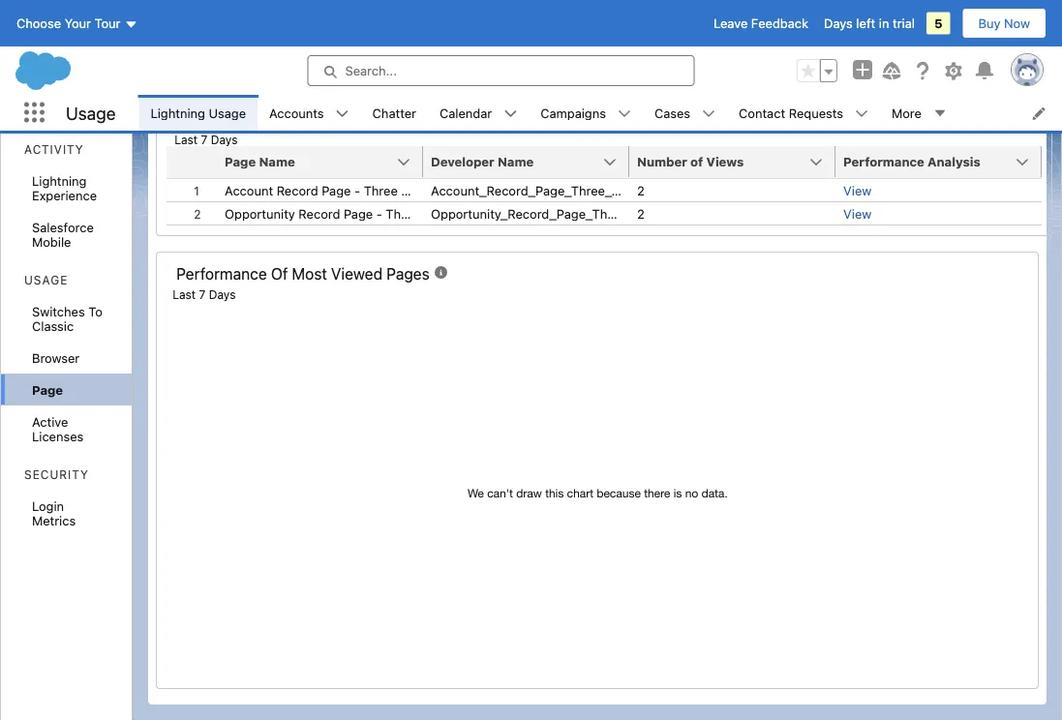 Task type: vqa. For each thing, say whether or not it's contained in the screenshot.
9/26/2022
no



Task type: describe. For each thing, give the bounding box(es) containing it.
developer
[[431, 154, 494, 169]]

analysis
[[928, 154, 981, 169]]

developer name
[[431, 154, 534, 169]]

view link for account_record_page_three_column
[[844, 183, 872, 197]]

page name cell
[[217, 146, 435, 179]]

security
[[24, 468, 89, 482]]

account
[[225, 183, 273, 197]]

calendar list item
[[428, 95, 529, 131]]

feedback
[[751, 16, 809, 31]]

usage up switches
[[24, 274, 68, 287]]

cases list item
[[643, 95, 727, 131]]

0 vertical spatial days
[[824, 16, 853, 31]]

chatter
[[372, 106, 416, 120]]

- for opportunity_record_page_three_column
[[376, 206, 382, 221]]

1 vertical spatial pages
[[387, 265, 430, 283]]

usage up activity in the left of the page
[[66, 102, 116, 123]]

slowest
[[178, 109, 233, 128]]

last 7 days for slowest
[[174, 132, 238, 146]]

text default image for accounts
[[336, 107, 349, 121]]

lightning experience
[[32, 173, 97, 202]]

metrics
[[32, 513, 76, 528]]

opportunity_record_page_three_column
[[431, 206, 677, 221]]

desktop
[[237, 109, 296, 128]]

text default image for contact requests
[[855, 107, 869, 121]]

lightning usage
[[151, 106, 246, 120]]

buy
[[979, 16, 1001, 31]]

number of views cell
[[630, 146, 847, 179]]

leave feedback
[[714, 16, 809, 31]]

number of views
[[637, 154, 744, 169]]

leave feedback link
[[714, 16, 809, 31]]

activity
[[24, 143, 84, 156]]

0 vertical spatial pages
[[354, 109, 397, 128]]

7 for slowest desktop record pages
[[201, 132, 208, 146]]

classic
[[32, 319, 74, 333]]

days for slowest desktop record pages
[[211, 132, 238, 146]]

trial
[[893, 16, 915, 31]]

mobile
[[32, 234, 71, 249]]

campaigns list item
[[529, 95, 643, 131]]

last for performance of most viewed pages
[[172, 288, 196, 301]]

your
[[65, 16, 91, 31]]

of
[[271, 265, 288, 283]]

three for account_record_page_three_column
[[364, 183, 398, 197]]

calendar link
[[428, 95, 504, 131]]

row number image
[[167, 146, 217, 177]]

view link for opportunity_record_page_three_column
[[844, 206, 872, 221]]

days left in trial
[[824, 16, 915, 31]]

campaigns
[[541, 106, 606, 120]]

contact requests link
[[727, 95, 855, 131]]

leave
[[714, 16, 748, 31]]

campaigns link
[[529, 95, 618, 131]]

switches
[[32, 304, 85, 319]]

chatter link
[[361, 95, 428, 131]]

switches to classic
[[32, 304, 102, 333]]

last 7 days for performance
[[172, 288, 236, 301]]

accounts
[[269, 106, 324, 120]]

account_record_page_three_column
[[431, 183, 656, 197]]

performance for performance of most viewed pages
[[176, 265, 267, 283]]

tour
[[95, 16, 121, 31]]

lightning for lightning usage
[[151, 106, 205, 120]]

last for slowest desktop record pages
[[174, 132, 198, 146]]

account record page - three column
[[225, 183, 446, 197]]

cases link
[[643, 95, 702, 131]]

performance for performance analysis
[[844, 154, 925, 169]]

performance analysis
[[844, 154, 981, 169]]

performance of most viewed pages
[[176, 265, 430, 283]]

search...
[[345, 63, 397, 78]]

view for opportunity_record_page_three_column
[[844, 206, 872, 221]]

grid containing page name
[[167, 146, 1042, 225]]

salesforce mobile
[[32, 220, 94, 249]]

three for opportunity_record_page_three_column
[[386, 206, 420, 221]]

now
[[1004, 16, 1030, 31]]

page name
[[225, 154, 295, 169]]

column for opportunity_record_page_three_column
[[423, 206, 468, 221]]

buy now
[[979, 16, 1030, 31]]

experience
[[32, 188, 97, 202]]

text default image inside more dropdown button
[[933, 107, 947, 120]]

more button
[[880, 95, 959, 131]]

2 for account_record_page_three_column
[[637, 183, 645, 197]]

contact requests
[[739, 106, 843, 120]]



Task type: locate. For each thing, give the bounding box(es) containing it.
pages down search...
[[354, 109, 397, 128]]

1 text default image from the left
[[933, 107, 947, 120]]

contact requests list item
[[727, 95, 880, 131]]

list containing lightning usage
[[139, 95, 1062, 131]]

record for opportunity
[[299, 206, 340, 221]]

record down the account record page - three column
[[299, 206, 340, 221]]

1 view link from the top
[[844, 183, 872, 197]]

view
[[844, 183, 872, 197], [844, 206, 872, 221]]

0 vertical spatial performance
[[844, 154, 925, 169]]

3 text default image from the left
[[855, 107, 869, 121]]

2 for opportunity_record_page_three_column
[[637, 206, 645, 221]]

2 name from the left
[[498, 154, 534, 169]]

0 vertical spatial record
[[300, 109, 350, 128]]

calendar
[[440, 106, 492, 120]]

views
[[707, 154, 744, 169]]

days
[[824, 16, 853, 31], [211, 132, 238, 146], [209, 288, 236, 301]]

active licenses
[[32, 414, 84, 443]]

page
[[225, 154, 256, 169], [322, 183, 351, 197], [344, 206, 373, 221], [32, 382, 63, 397]]

0 vertical spatial three
[[364, 183, 398, 197]]

1 vertical spatial last
[[172, 288, 196, 301]]

0 vertical spatial lightning
[[151, 106, 205, 120]]

days down the performance of most viewed pages
[[209, 288, 236, 301]]

1 vertical spatial three
[[386, 206, 420, 221]]

1 vertical spatial column
[[423, 206, 468, 221]]

- for account_record_page_three_column
[[354, 183, 360, 197]]

0 vertical spatial last
[[174, 132, 198, 146]]

1 horizontal spatial performance
[[844, 154, 925, 169]]

text default image inside cases list item
[[702, 107, 716, 121]]

lightning inside lightning experience
[[32, 173, 87, 188]]

text default image for campaigns
[[618, 107, 631, 121]]

1 vertical spatial performance
[[176, 265, 267, 283]]

column for account_record_page_three_column
[[401, 183, 446, 197]]

accounts list item
[[258, 95, 361, 131]]

page up account
[[225, 154, 256, 169]]

2 horizontal spatial text default image
[[933, 107, 947, 120]]

name for developer name
[[498, 154, 534, 169]]

lightning usage link
[[139, 95, 258, 131]]

days down "slowest"
[[211, 132, 238, 146]]

slowest desktop record pages
[[178, 109, 397, 128]]

name for page name
[[259, 154, 295, 169]]

performance
[[844, 154, 925, 169], [176, 265, 267, 283]]

lightning
[[151, 106, 205, 120], [32, 173, 87, 188]]

text default image inside contact requests list item
[[855, 107, 869, 121]]

2 view from the top
[[844, 206, 872, 221]]

in
[[879, 16, 889, 31]]

most
[[292, 265, 327, 283]]

record
[[300, 109, 350, 128], [277, 183, 318, 197], [299, 206, 340, 221]]

lightning down activity in the left of the page
[[32, 173, 87, 188]]

1 horizontal spatial name
[[498, 154, 534, 169]]

1 vertical spatial view link
[[844, 206, 872, 221]]

text default image inside accounts list item
[[336, 107, 349, 121]]

contact
[[739, 106, 786, 120]]

2 vertical spatial days
[[209, 288, 236, 301]]

days for performance of most viewed pages
[[209, 288, 236, 301]]

1 name from the left
[[259, 154, 295, 169]]

text default image
[[336, 107, 349, 121], [504, 107, 517, 121], [702, 107, 716, 121]]

grid
[[167, 146, 1042, 225]]

choose
[[16, 16, 61, 31]]

text default image for calendar
[[504, 107, 517, 121]]

1 horizontal spatial text default image
[[504, 107, 517, 121]]

to
[[88, 304, 102, 319]]

2 vertical spatial record
[[299, 206, 340, 221]]

active
[[32, 414, 68, 429]]

text default image down search... button
[[504, 107, 517, 121]]

salesforce
[[32, 220, 94, 234]]

viewed
[[331, 265, 383, 283]]

1 horizontal spatial -
[[376, 206, 382, 221]]

choose your tour button
[[15, 8, 139, 39]]

last 7 days
[[174, 132, 238, 146], [172, 288, 236, 301]]

0 vertical spatial view
[[844, 183, 872, 197]]

requests
[[789, 106, 843, 120]]

number
[[637, 154, 687, 169]]

performance inside cell
[[844, 154, 925, 169]]

0 horizontal spatial name
[[259, 154, 295, 169]]

view for account_record_page_three_column
[[844, 183, 872, 197]]

text default image left more
[[855, 107, 869, 121]]

0 vertical spatial -
[[354, 183, 360, 197]]

1 view from the top
[[844, 183, 872, 197]]

7
[[201, 132, 208, 146], [199, 288, 206, 301]]

opportunity record page - three column
[[225, 206, 468, 221]]

2 text default image from the left
[[618, 107, 631, 121]]

row number cell
[[167, 146, 217, 179]]

days left left
[[824, 16, 853, 31]]

0 vertical spatial column
[[401, 183, 446, 197]]

opportunity
[[225, 206, 295, 221]]

three up the opportunity record page - three column
[[364, 183, 398, 197]]

1 vertical spatial last 7 days
[[172, 288, 236, 301]]

buy now button
[[962, 8, 1047, 39]]

3 text default image from the left
[[702, 107, 716, 121]]

usage
[[66, 102, 116, 123], [209, 106, 246, 120], [24, 274, 68, 287]]

licenses
[[32, 429, 84, 443]]

- up the opportunity record page - three column
[[354, 183, 360, 197]]

page down the account record page - three column
[[344, 206, 373, 221]]

text default image right cases
[[702, 107, 716, 121]]

text default image left cases link
[[618, 107, 631, 121]]

group
[[797, 59, 838, 82]]

text default image
[[933, 107, 947, 120], [618, 107, 631, 121], [855, 107, 869, 121]]

- down the account record page - three column
[[376, 206, 382, 221]]

0 horizontal spatial performance
[[176, 265, 267, 283]]

0 horizontal spatial text default image
[[336, 107, 349, 121]]

pages right viewed at the top
[[387, 265, 430, 283]]

1 vertical spatial 2
[[637, 206, 645, 221]]

performance analysis cell
[[836, 146, 1042, 179]]

7 for performance of most viewed pages
[[199, 288, 206, 301]]

page inside cell
[[225, 154, 256, 169]]

view link
[[844, 183, 872, 197], [844, 206, 872, 221]]

1 horizontal spatial lightning
[[151, 106, 205, 120]]

5
[[934, 16, 943, 31]]

-
[[354, 183, 360, 197], [376, 206, 382, 221]]

name up account
[[259, 154, 295, 169]]

search... button
[[307, 55, 695, 86]]

text default image inside calendar list item
[[504, 107, 517, 121]]

2
[[637, 183, 645, 197], [637, 206, 645, 221]]

0 vertical spatial 7
[[201, 132, 208, 146]]

record up page name cell
[[300, 109, 350, 128]]

login metrics
[[32, 499, 76, 528]]

1 horizontal spatial text default image
[[855, 107, 869, 121]]

1 2 from the top
[[637, 183, 645, 197]]

developer name cell
[[423, 146, 641, 179]]

0 vertical spatial 2
[[637, 183, 645, 197]]

1 text default image from the left
[[336, 107, 349, 121]]

performance left of
[[176, 265, 267, 283]]

three
[[364, 183, 398, 197], [386, 206, 420, 221]]

1 vertical spatial 7
[[199, 288, 206, 301]]

0 vertical spatial last 7 days
[[174, 132, 238, 146]]

text default image right more
[[933, 107, 947, 120]]

pages
[[354, 109, 397, 128], [387, 265, 430, 283]]

0 horizontal spatial -
[[354, 183, 360, 197]]

page up active
[[32, 382, 63, 397]]

left
[[856, 16, 876, 31]]

text default image for cases
[[702, 107, 716, 121]]

page up the opportunity record page - three column
[[322, 183, 351, 197]]

usage up page name
[[209, 106, 246, 120]]

list
[[139, 95, 1062, 131]]

name up account_record_page_three_column
[[498, 154, 534, 169]]

lightning for lightning experience
[[32, 173, 87, 188]]

0 horizontal spatial lightning
[[32, 173, 87, 188]]

1 vertical spatial days
[[211, 132, 238, 146]]

more
[[892, 106, 922, 120]]

1 vertical spatial -
[[376, 206, 382, 221]]

record for account
[[277, 183, 318, 197]]

login
[[32, 499, 64, 513]]

text default image right accounts
[[336, 107, 349, 121]]

record down page name cell
[[277, 183, 318, 197]]

accounts link
[[258, 95, 336, 131]]

browser
[[32, 351, 80, 365]]

0 vertical spatial view link
[[844, 183, 872, 197]]

2 2 from the top
[[637, 206, 645, 221]]

column
[[401, 183, 446, 197], [423, 206, 468, 221]]

last
[[174, 132, 198, 146], [172, 288, 196, 301]]

1 vertical spatial record
[[277, 183, 318, 197]]

2 text default image from the left
[[504, 107, 517, 121]]

performance down more
[[844, 154, 925, 169]]

1 vertical spatial view
[[844, 206, 872, 221]]

name
[[259, 154, 295, 169], [498, 154, 534, 169]]

2 horizontal spatial text default image
[[702, 107, 716, 121]]

choose your tour
[[16, 16, 121, 31]]

three down the account record page - three column
[[386, 206, 420, 221]]

0 horizontal spatial text default image
[[618, 107, 631, 121]]

cases
[[655, 106, 691, 120]]

lightning up row number image
[[151, 106, 205, 120]]

of
[[691, 154, 703, 169]]

2 view link from the top
[[844, 206, 872, 221]]

1 vertical spatial lightning
[[32, 173, 87, 188]]

text default image inside campaigns list item
[[618, 107, 631, 121]]



